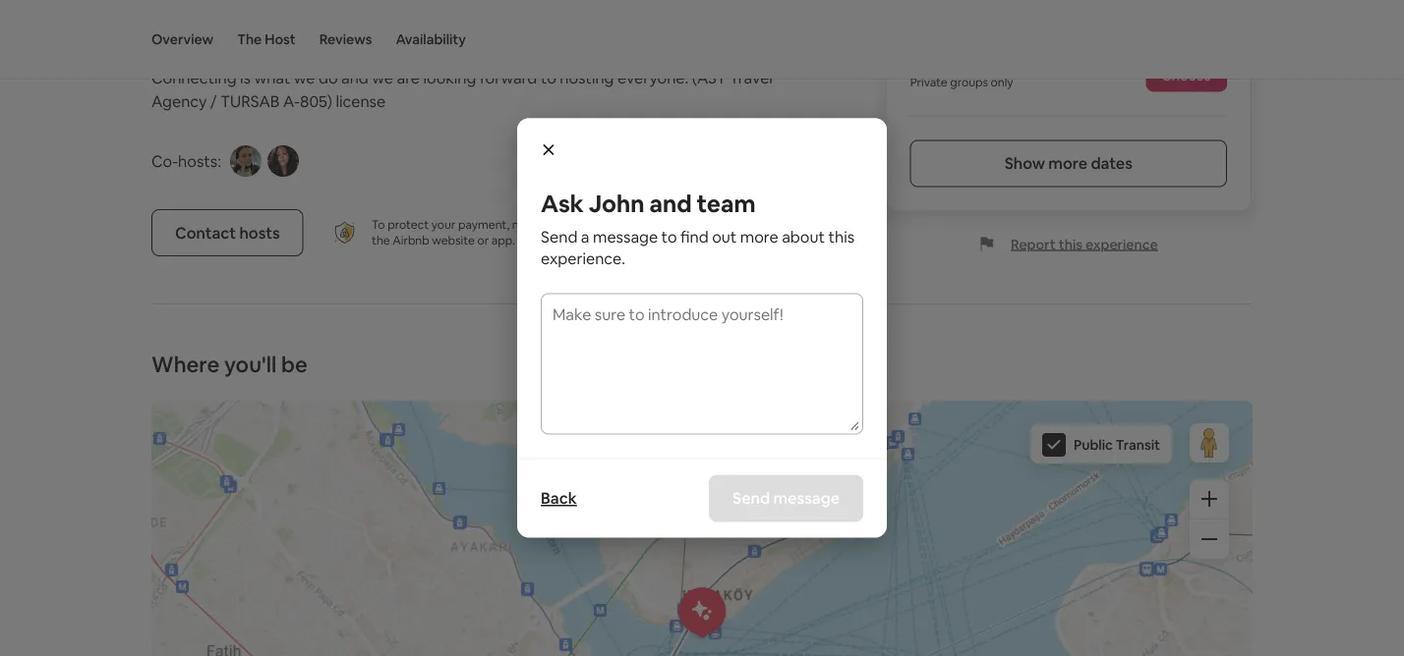 Task type: locate. For each thing, give the bounding box(es) containing it.
0 horizontal spatial or
[[478, 233, 489, 248]]

1 horizontal spatial message
[[773, 489, 840, 509]]

show
[[1005, 153, 1045, 174]]

about
[[782, 227, 825, 247]]

show more dates
[[1005, 153, 1133, 174]]

private groups only
[[910, 74, 1014, 89]]

website
[[432, 233, 475, 248]]

contact hosts
[[175, 223, 280, 243]]

to
[[661, 227, 677, 247]]

never
[[512, 217, 543, 233]]

this right the about
[[829, 227, 855, 247]]

availability button
[[396, 0, 466, 79]]

back
[[541, 489, 577, 509]]

where we'll meet, map pin image
[[679, 588, 726, 637]]

only
[[991, 74, 1014, 89]]

1 horizontal spatial more
[[740, 227, 779, 247]]

where you'll be
[[151, 351, 308, 379]]

or down payment,
[[478, 233, 489, 248]]

john
[[589, 189, 645, 219]]

public
[[1074, 437, 1113, 454]]

learn more
[[518, 233, 581, 248]]

app.
[[492, 233, 515, 248]]

transit
[[1116, 437, 1161, 454]]

more down 'transfer'
[[551, 233, 581, 248]]

send inside ask john and team send a message to find out more about this experience.
[[541, 227, 578, 247]]

experience
[[1086, 236, 1158, 253]]

this
[[829, 227, 855, 247], [1059, 236, 1083, 253]]

to
[[372, 217, 385, 233]]

report
[[1011, 236, 1056, 253]]

dates
[[1091, 153, 1133, 174]]

or
[[631, 217, 642, 233], [478, 233, 489, 248]]

more right out
[[740, 227, 779, 247]]

1 horizontal spatial or
[[631, 217, 642, 233]]

0 horizontal spatial message
[[593, 227, 658, 247]]

find
[[681, 227, 709, 247]]

learn more about the host, nataliia. image
[[230, 146, 262, 177]]

this right report
[[1059, 236, 1083, 253]]

1 vertical spatial message
[[773, 489, 840, 509]]

co-hosts:
[[151, 151, 221, 171]]

0 horizontal spatial more
[[551, 233, 581, 248]]

send
[[541, 227, 578, 247], [733, 489, 770, 509]]

reviews button
[[319, 0, 372, 79]]

map region
[[20, 257, 1279, 657]]

more right show
[[1049, 153, 1088, 174]]

Message to host text field
[[545, 298, 860, 431]]

private
[[910, 74, 948, 89]]

and
[[650, 189, 692, 219]]

1 vertical spatial send
[[733, 489, 770, 509]]

you'll
[[224, 351, 277, 379]]

where
[[151, 351, 220, 379]]

0 horizontal spatial this
[[829, 227, 855, 247]]

0 vertical spatial send
[[541, 227, 578, 247]]

0 vertical spatial message
[[593, 227, 658, 247]]

co-
[[151, 151, 178, 171]]

message
[[593, 227, 658, 247], [773, 489, 840, 509]]

or right money
[[631, 217, 642, 233]]

the
[[372, 233, 390, 248]]

2 horizontal spatial more
[[1049, 153, 1088, 174]]

ask john and team send a message to find out more about this experience.
[[541, 189, 855, 269]]

contact hosts button
[[151, 209, 304, 257]]

0 horizontal spatial send
[[541, 227, 578, 247]]

report this experience button
[[980, 236, 1158, 253]]

contact
[[175, 223, 236, 243]]

learn more link
[[518, 233, 581, 248]]

1 horizontal spatial send
[[733, 489, 770, 509]]

more
[[1049, 153, 1088, 174], [740, 227, 779, 247], [551, 233, 581, 248]]

the host button
[[237, 0, 296, 79]]



Task type: vqa. For each thing, say whether or not it's contained in the screenshot.
the left more
yes



Task type: describe. For each thing, give the bounding box(es) containing it.
a
[[581, 227, 590, 247]]

overview button
[[151, 0, 214, 79]]

hosts
[[239, 223, 280, 243]]

communicate
[[645, 217, 720, 233]]

protect
[[388, 217, 429, 233]]

learn more about the host, nataliia. image
[[230, 146, 262, 177]]

learn more about the host, çağla. image
[[267, 146, 299, 177]]

ask
[[541, 189, 584, 219]]

1 horizontal spatial this
[[1059, 236, 1083, 253]]

payment,
[[458, 217, 510, 233]]

send inside button
[[733, 489, 770, 509]]

message inside ask john and team send a message to find out more about this experience.
[[593, 227, 658, 247]]

reviews
[[319, 30, 372, 48]]

back button
[[531, 479, 587, 519]]

this inside ask john and team send a message to find out more about this experience.
[[829, 227, 855, 247]]

availability
[[396, 30, 466, 48]]

transfer
[[545, 217, 588, 233]]

be
[[281, 351, 308, 379]]

team
[[697, 189, 756, 219]]

hosts:
[[178, 151, 221, 171]]

money
[[591, 217, 628, 233]]

send message
[[733, 489, 840, 509]]

zoom out image
[[1202, 532, 1218, 548]]

more inside ask john and team send a message to find out more about this experience.
[[740, 227, 779, 247]]

public transit
[[1074, 437, 1161, 454]]

your
[[431, 217, 456, 233]]

the host
[[237, 30, 296, 48]]

more for learn more
[[551, 233, 581, 248]]

learn
[[518, 233, 549, 248]]

groups
[[950, 74, 988, 89]]

message inside button
[[773, 489, 840, 509]]

more for show more dates
[[1049, 153, 1088, 174]]

out
[[712, 227, 737, 247]]

outside
[[722, 217, 763, 233]]

host
[[265, 30, 296, 48]]

experience.
[[541, 249, 625, 269]]

overview
[[151, 30, 214, 48]]

drag pegman onto the map to open street view image
[[1190, 424, 1229, 463]]

the
[[237, 30, 262, 48]]

send message button
[[709, 476, 864, 523]]

airbnb
[[393, 233, 429, 248]]

choose link
[[1146, 58, 1227, 92]]

show more dates link
[[910, 140, 1227, 187]]

to protect your payment, never transfer money or communicate outside of the airbnb website or app.
[[372, 217, 777, 248]]

of
[[766, 217, 777, 233]]

learn more about the host, çağla. image
[[267, 146, 299, 177]]

zoom in image
[[1202, 492, 1218, 507]]

choose
[[1162, 66, 1212, 84]]

report this experience
[[1011, 236, 1158, 253]]



